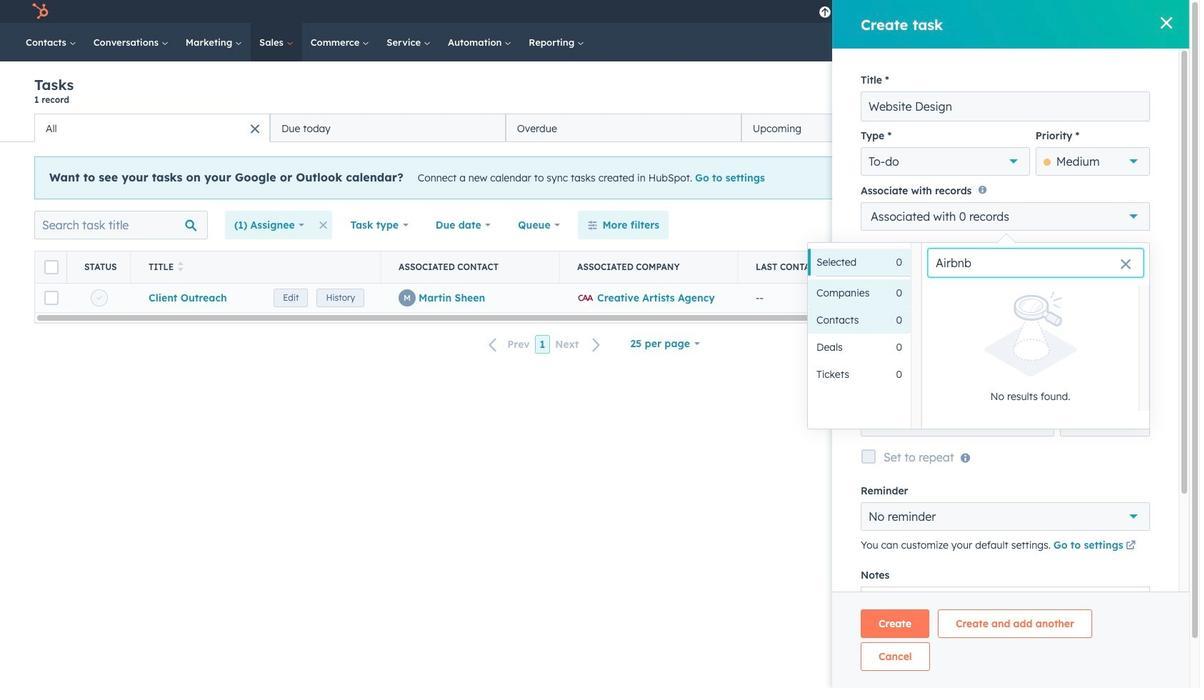 Task type: vqa. For each thing, say whether or not it's contained in the screenshot.
navigation
no



Task type: describe. For each thing, give the bounding box(es) containing it.
marketplaces image
[[916, 6, 929, 19]]

1 press to sort. element from the left
[[178, 262, 184, 273]]

Search HubSpot search field
[[989, 30, 1140, 54]]

4 column header from the left
[[560, 252, 739, 283]]

0 vertical spatial alert
[[34, 157, 1156, 199]]

0 horizontal spatial close image
[[1129, 174, 1138, 183]]

1 horizontal spatial close image
[[1161, 17, 1173, 29]]

Search task title search field
[[34, 211, 208, 239]]

clear input image
[[1121, 259, 1132, 271]]

press to sort. image
[[178, 262, 184, 272]]

3 column header from the left
[[382, 252, 560, 283]]

task status: not completed image
[[96, 296, 102, 301]]

Search current associations search field
[[928, 249, 1144, 277]]



Task type: locate. For each thing, give the bounding box(es) containing it.
james peterson image
[[1024, 5, 1037, 18]]

banner
[[34, 76, 1156, 114]]

close image
[[1161, 17, 1173, 29], [1129, 174, 1138, 183]]

tab list
[[34, 114, 978, 142]]

press to sort. element
[[178, 262, 184, 273], [838, 262, 843, 273]]

column header
[[35, 252, 67, 283], [67, 252, 132, 283], [382, 252, 560, 283], [560, 252, 739, 283]]

0 horizontal spatial press to sort. element
[[178, 262, 184, 273]]

HH:MM text field
[[1061, 408, 1151, 437]]

link opens in a new window image
[[1126, 541, 1136, 552]]

1 column header from the left
[[35, 252, 67, 283]]

2 press to sort. element from the left
[[838, 262, 843, 273]]

link opens in a new window image
[[1126, 538, 1136, 556]]

pagination navigation
[[480, 335, 610, 354]]

1 vertical spatial alert
[[928, 292, 1134, 405]]

1 vertical spatial close image
[[1129, 174, 1138, 183]]

press to sort. image
[[838, 262, 843, 272]]

0 vertical spatial close image
[[1161, 17, 1173, 29]]

menu
[[812, 0, 1173, 23]]

1 horizontal spatial press to sort. element
[[838, 262, 843, 273]]

2 column header from the left
[[67, 252, 132, 283]]

alert
[[34, 157, 1156, 199], [928, 292, 1134, 405]]

None text field
[[861, 91, 1151, 122]]



